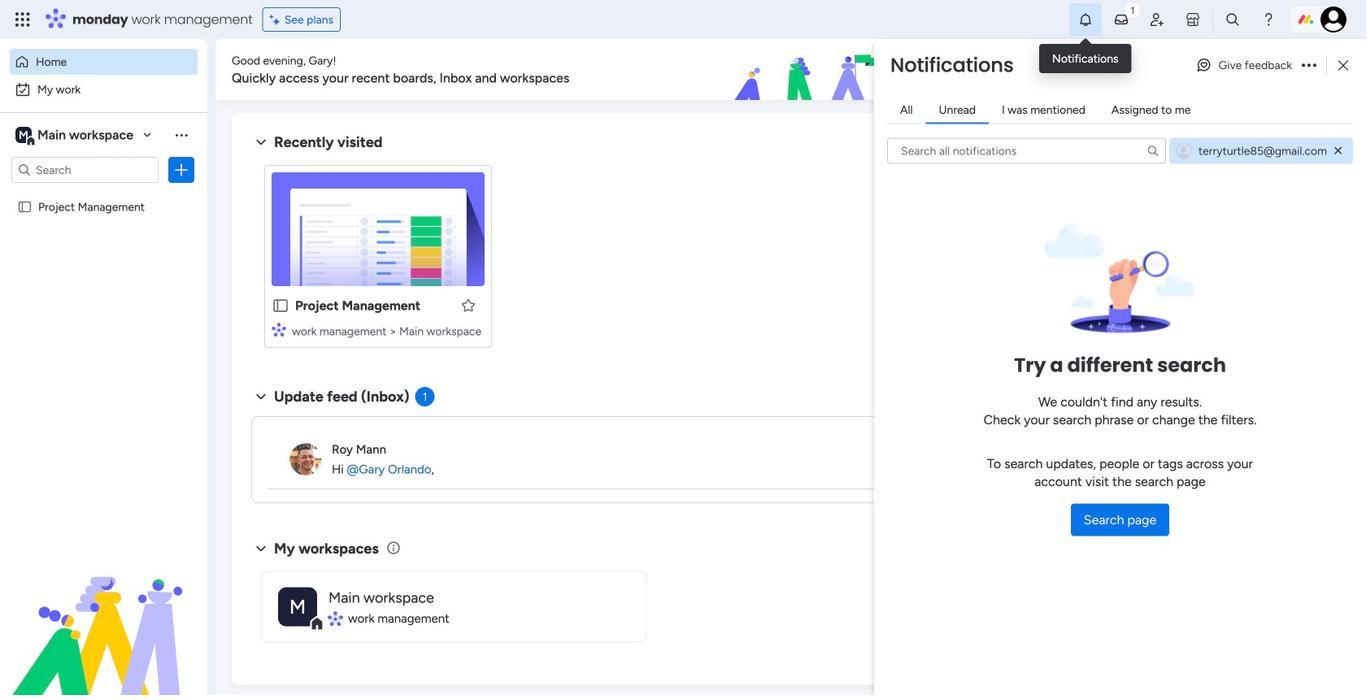 Task type: describe. For each thing, give the bounding box(es) containing it.
see plans image
[[270, 10, 284, 29]]

Search in workspace field
[[34, 161, 136, 179]]

1 vertical spatial lottie animation image
[[0, 531, 207, 696]]

workspace options image
[[173, 127, 190, 143]]

1 image
[[1126, 1, 1141, 19]]

0 horizontal spatial public board image
[[17, 199, 33, 215]]

help center element
[[1098, 467, 1342, 532]]

add to favorites image
[[460, 297, 477, 314]]

contact sales element
[[1098, 545, 1342, 610]]

search everything image
[[1225, 11, 1241, 28]]

notifications image
[[1078, 11, 1094, 28]]

update feed image
[[1114, 11, 1130, 28]]

1 element
[[415, 387, 435, 407]]

0 vertical spatial option
[[10, 49, 198, 75]]

close my workspaces image
[[251, 539, 271, 559]]

1 vertical spatial option
[[10, 76, 198, 103]]

help image
[[1261, 11, 1277, 28]]

templates image image
[[1113, 123, 1328, 235]]

v2 user feedback image
[[1111, 60, 1124, 79]]

give feedback image
[[1196, 57, 1213, 73]]

options image
[[173, 162, 190, 178]]



Task type: locate. For each thing, give the bounding box(es) containing it.
Search all notifications search field
[[888, 138, 1166, 164]]

0 vertical spatial workspace image
[[15, 126, 32, 144]]

workspace image
[[15, 126, 32, 144], [278, 588, 317, 627]]

monday marketplace image
[[1185, 11, 1202, 28]]

dialog
[[875, 39, 1367, 696]]

0 horizontal spatial lottie animation element
[[0, 531, 207, 696]]

1 horizontal spatial lottie animation element
[[638, 39, 1095, 101]]

gary orlando image
[[1321, 7, 1347, 33]]

None search field
[[888, 138, 1166, 164]]

close recently visited image
[[251, 133, 271, 152]]

0 horizontal spatial lottie animation image
[[0, 531, 207, 696]]

2 vertical spatial option
[[0, 192, 207, 196]]

select product image
[[15, 11, 31, 28]]

workspace image inside workspace selection element
[[15, 126, 32, 144]]

lottie animation image
[[638, 39, 1095, 101], [0, 531, 207, 696]]

list box
[[0, 190, 207, 441]]

options image
[[1302, 60, 1317, 70]]

1 vertical spatial public board image
[[272, 297, 290, 315]]

0 horizontal spatial workspace image
[[15, 126, 32, 144]]

1 vertical spatial workspace image
[[278, 588, 317, 627]]

search image
[[1147, 144, 1160, 157]]

1 vertical spatial lottie animation element
[[0, 531, 207, 696]]

public board image
[[17, 199, 33, 215], [272, 297, 290, 315]]

invite members image
[[1150, 11, 1166, 28]]

terryturtle85@gmail.com image
[[1176, 143, 1193, 159]]

1 horizontal spatial workspace image
[[278, 588, 317, 627]]

getting started element
[[1098, 388, 1342, 454]]

close update feed (inbox) image
[[251, 387, 271, 407]]

0 vertical spatial lottie animation image
[[638, 39, 1095, 101]]

lottie animation element
[[638, 39, 1095, 101], [0, 531, 207, 696]]

roy mann image
[[290, 443, 322, 476]]

v2 bolt switch image
[[1238, 61, 1248, 79]]

0 vertical spatial public board image
[[17, 199, 33, 215]]

1 horizontal spatial lottie animation image
[[638, 39, 1095, 101]]

option
[[10, 49, 198, 75], [10, 76, 198, 103], [0, 192, 207, 196]]

0 vertical spatial lottie animation element
[[638, 39, 1095, 101]]

1 horizontal spatial public board image
[[272, 297, 290, 315]]

workspace selection element
[[15, 125, 136, 146]]



Task type: vqa. For each thing, say whether or not it's contained in the screenshot.
CONTACT SALES element
yes



